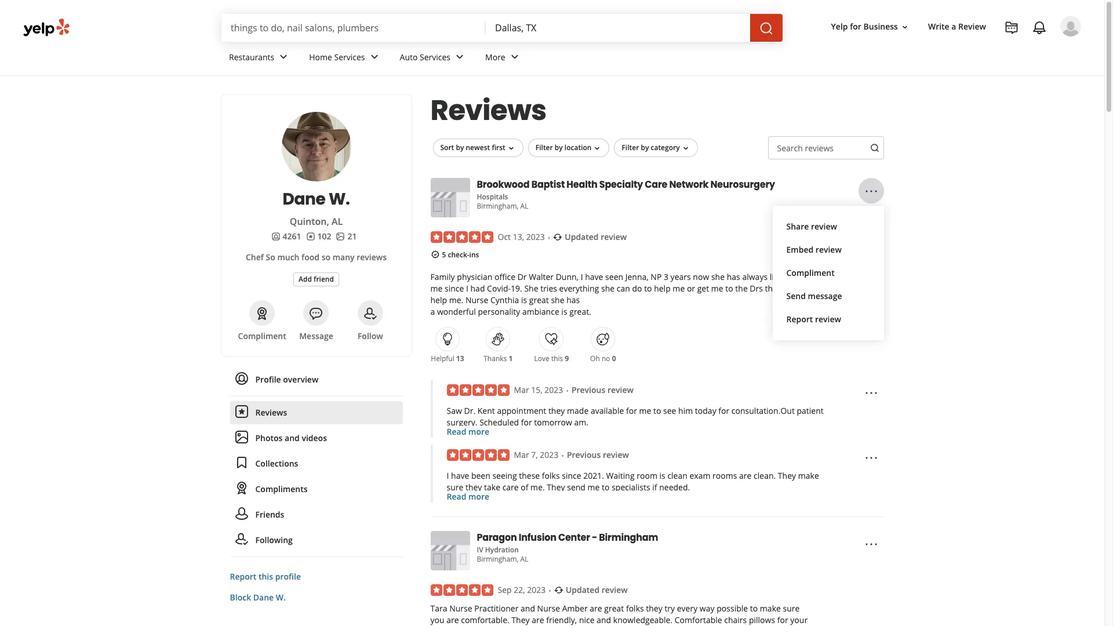 Task type: vqa. For each thing, say whether or not it's contained in the screenshot.


Task type: locate. For each thing, give the bounding box(es) containing it.
(9 reactions) element
[[565, 354, 569, 364]]

0 vertical spatial a
[[952, 21, 957, 32]]

she right now on the right top of page
[[712, 272, 725, 283]]

more
[[486, 51, 506, 62]]

mar
[[514, 385, 530, 396], [514, 450, 530, 461]]

0 vertical spatial report
[[787, 314, 814, 325]]

search image
[[760, 21, 774, 35]]

updated review for -
[[566, 585, 628, 596]]

1 horizontal spatial make
[[799, 471, 820, 482]]

1 vertical spatial previous review
[[567, 450, 629, 461]]

folks
[[542, 471, 560, 482], [627, 604, 644, 615]]

1 horizontal spatial by
[[555, 143, 563, 153]]

16 chevron down v2 image right location
[[593, 144, 603, 153]]

me down the 2021.
[[588, 482, 600, 493]]

read down saw
[[447, 427, 467, 438]]

24 chevron down v2 image inside auto services link
[[453, 50, 467, 64]]

none field find
[[231, 21, 477, 34]]

16 photos v2 image
[[336, 232, 345, 241]]

me. up 'wonderful'
[[449, 295, 464, 306]]

previous review
[[572, 385, 634, 396], [567, 450, 629, 461]]

report up block
[[230, 571, 257, 583]]

0 vertical spatial and
[[285, 433, 300, 444]]

2 mar from the top
[[514, 450, 530, 461]]

review up seen
[[601, 231, 627, 243]]

1 menu image from the top
[[865, 184, 879, 198]]

1 horizontal spatial can
[[783, 283, 796, 294]]

1 horizontal spatial this
[[552, 354, 564, 364]]

for right today
[[719, 406, 730, 417]]

read inside i have been seeing these folks since 2021. waiting room is clean exam rooms are clean. they make sure they take care of me. they send me to specialists if needed. read more
[[447, 492, 467, 503]]

16 chevron down v2 image
[[507, 144, 516, 153], [682, 144, 691, 153]]

are
[[740, 471, 752, 482], [590, 604, 603, 615], [447, 615, 459, 626], [532, 615, 545, 626]]

updated for center
[[566, 585, 600, 596]]

mar for mar 7, 2023
[[514, 450, 530, 461]]

2 more from the top
[[469, 492, 490, 503]]

profile overview menu item
[[230, 368, 403, 397]]

5 star rating image up the dr.
[[447, 385, 510, 397]]

report for report review
[[787, 314, 814, 325]]

0 vertical spatial menu image
[[865, 387, 879, 400]]

0 vertical spatial reviews
[[806, 143, 834, 154]]

to up "pillows"
[[751, 604, 758, 615]]

0 horizontal spatial 16 chevron down v2 image
[[593, 144, 603, 153]]

  text field
[[768, 136, 885, 160]]

they down practitioner
[[512, 615, 530, 626]]

services right the home at left top
[[335, 51, 365, 62]]

since
[[445, 283, 464, 294], [562, 471, 582, 482]]

0 horizontal spatial folks
[[542, 471, 560, 482]]

collections
[[256, 458, 298, 469]]

0 vertical spatial since
[[445, 283, 464, 294]]

add friend
[[299, 274, 334, 284]]

0 horizontal spatial menu
[[230, 368, 403, 558]]

by left location
[[555, 143, 563, 153]]

1 horizontal spatial filter
[[622, 143, 640, 153]]

2023 right 22,
[[528, 585, 546, 596]]

a right write
[[952, 21, 957, 32]]

check-
[[448, 250, 470, 260]]

1 vertical spatial they
[[547, 482, 565, 493]]

0 vertical spatial they
[[549, 406, 565, 417]]

-
[[592, 532, 598, 545]]

they
[[549, 406, 565, 417], [466, 482, 482, 493], [647, 604, 663, 615]]

0 horizontal spatial make
[[761, 604, 781, 615]]

is down she
[[522, 295, 528, 306]]

notifications image
[[1033, 21, 1047, 35]]

16 chevron down v2 image inside filter by location 'dropdown button'
[[593, 144, 603, 153]]

home services
[[309, 51, 365, 62]]

updated right 16 update v2 icon
[[565, 231, 599, 243]]

review up available
[[608, 385, 634, 396]]

2 services from the left
[[420, 51, 451, 62]]

search image
[[871, 143, 880, 153]]

updated up amber at the bottom right of page
[[566, 585, 600, 596]]

saw
[[447, 406, 462, 417]]

2023 right 13,
[[527, 231, 545, 243]]

1 horizontal spatial great
[[605, 604, 624, 615]]

w.
[[329, 188, 350, 211], [276, 592, 286, 603]]

0 vertical spatial menu
[[773, 206, 885, 341]]

mar left 15,
[[514, 385, 530, 396]]

they up tomorrow on the bottom of the page
[[549, 406, 565, 417]]

they right clean.
[[779, 471, 797, 482]]

walter
[[529, 272, 554, 283]]

16 chevron down v2 image right business
[[901, 22, 910, 32]]

by
[[456, 143, 464, 153], [555, 143, 563, 153], [641, 143, 649, 153]]

updated review up amber at the bottom right of page
[[566, 585, 628, 596]]

this left the (9 reactions) 'element'
[[552, 354, 564, 364]]

0 vertical spatial dane
[[283, 188, 326, 211]]

i left been
[[447, 471, 449, 482]]

0 horizontal spatial can
[[617, 283, 631, 294]]

had
[[471, 283, 485, 294]]

0 horizontal spatial report
[[230, 571, 257, 583]]

they inside 'tara nurse practitioner and nurse amber are great folks they try every way possible to make sure you are comfortable. they are friendly, nice and knowledgeable. comfortable chairs pillows for you'
[[647, 604, 663, 615]]

(1 reaction) element
[[509, 354, 513, 364]]

they left try
[[647, 604, 663, 615]]

help down 3
[[655, 283, 671, 294]]

1 horizontal spatial 24 chevron down v2 image
[[508, 50, 522, 64]]

1 horizontal spatial they
[[549, 406, 565, 417]]

and left videos
[[285, 433, 300, 444]]

great
[[530, 295, 549, 306], [605, 604, 624, 615]]

made
[[567, 406, 589, 417]]

services
[[335, 51, 365, 62], [420, 51, 451, 62]]

photos element
[[336, 231, 357, 243]]

24 chevron down v2 image
[[277, 50, 291, 64], [368, 50, 382, 64]]

me down 'years'
[[673, 283, 685, 294]]

kent
[[478, 406, 495, 417]]

1 filter from the left
[[536, 143, 553, 153]]

16 update v2 image
[[554, 233, 563, 242]]

1 horizontal spatial dane
[[283, 188, 326, 211]]

tara
[[431, 604, 448, 615]]

1 horizontal spatial reviews
[[806, 143, 834, 154]]

me. right of at the bottom left of the page
[[531, 482, 545, 493]]

0 vertical spatial updated
[[565, 231, 599, 243]]

0 vertical spatial w.
[[329, 188, 350, 211]]

auto services link
[[391, 42, 476, 75]]

np
[[651, 272, 662, 283]]

1 horizontal spatial services
[[420, 51, 451, 62]]

2023 for mar 7, 2023
[[540, 450, 559, 461]]

compliment down compliment image
[[238, 331, 286, 342]]

16 chevron down v2 image right category
[[682, 144, 691, 153]]

1 24 chevron down v2 image from the left
[[277, 50, 291, 64]]

years
[[671, 272, 691, 283]]

me.
[[449, 295, 464, 306], [531, 482, 545, 493]]

report
[[787, 314, 814, 325], [230, 571, 257, 583]]

to inside 'tara nurse practitioner and nurse amber are great folks they try every way possible to make sure you are comfortable. they are friendly, nice and knowledgeable. comfortable chairs pillows for you'
[[751, 604, 758, 615]]

2 vertical spatial i
[[447, 471, 449, 482]]

menu image
[[865, 184, 879, 198], [865, 452, 879, 465]]

menu containing profile overview
[[230, 368, 403, 558]]

folks inside 'tara nurse practitioner and nurse amber are great folks they try every way possible to make sure you are comfortable. they are friendly, nice and knowledgeable. comfortable chairs pillows for you'
[[627, 604, 644, 615]]

2 birmingham, from the top
[[477, 555, 519, 565]]

birmingham
[[599, 532, 659, 545]]

covid-
[[487, 283, 511, 294]]

profile
[[275, 571, 301, 583]]

me inside saw dr. kent appointment they made available for me to see him today for consultation.out patient surgery. scheduled for tomorrow am. read more
[[640, 406, 652, 417]]

16 chevron down v2 image inside 'sort by newest first' popup button
[[507, 144, 516, 153]]

health
[[567, 178, 598, 191]]

dane up quinton,
[[283, 188, 326, 211]]

5 star rating image for mar 15, 2023
[[447, 385, 510, 397]]

16 chevron down v2 image inside 'yelp for business' button
[[901, 22, 910, 32]]

2 horizontal spatial i
[[581, 272, 583, 283]]

1 read more button from the top
[[447, 427, 490, 438]]

1 24 chevron down v2 image from the left
[[453, 50, 467, 64]]

0 vertical spatial read
[[447, 427, 467, 438]]

1 vertical spatial menu image
[[865, 538, 879, 552]]

by inside 'sort by newest first' popup button
[[456, 143, 464, 153]]

(0 reactions) element
[[612, 354, 616, 364]]

2 24 chevron down v2 image from the left
[[508, 50, 522, 64]]

she down tries
[[551, 295, 565, 306]]

previous up made
[[572, 385, 606, 396]]

0 horizontal spatial filter
[[536, 143, 553, 153]]

me. inside family physician office dr walter dunn, i have seen jenna, np 3 years now she has always listened to me since i had covid-19. she tries everything she can do to help me or get me  to the drs that can help me. nurse cynthia is great she has a wonderful personality ambiance is great.
[[449, 295, 464, 306]]

folks up "knowledgeable."
[[627, 604, 644, 615]]

review down send message button
[[816, 314, 842, 325]]

services inside auto services link
[[420, 51, 451, 62]]

0 horizontal spatial reviews
[[256, 407, 287, 418]]

1 read from the top
[[447, 427, 467, 438]]

that
[[766, 283, 781, 294]]

2 vertical spatial they
[[512, 615, 530, 626]]

1 vertical spatial read
[[447, 492, 467, 503]]

share review
[[787, 221, 838, 232]]

2023 for oct 13, 2023
[[527, 231, 545, 243]]

filter inside filter by location 'dropdown button'
[[536, 143, 553, 153]]

1 vertical spatial updated review
[[566, 585, 628, 596]]

24 chevron down v2 image inside 'home services' link
[[368, 50, 382, 64]]

1 16 chevron down v2 image from the left
[[507, 144, 516, 153]]

al
[[521, 201, 529, 211], [332, 215, 343, 228], [521, 555, 529, 565]]

1 horizontal spatial me.
[[531, 482, 545, 493]]

1 vertical spatial mar
[[514, 450, 530, 461]]

al down "brookwood"
[[521, 201, 529, 211]]

1 horizontal spatial 16 chevron down v2 image
[[901, 22, 910, 32]]

since inside i have been seeing these folks since 2021. waiting room is clean exam rooms are clean. they make sure they take care of me. they send me to specialists if needed. read more
[[562, 471, 582, 482]]

make right clean.
[[799, 471, 820, 482]]

2 vertical spatial they
[[647, 604, 663, 615]]

5 star rating image up been
[[447, 450, 510, 461]]

1 vertical spatial is
[[562, 307, 568, 318]]

16 chevron down v2 image
[[901, 22, 910, 32], [593, 144, 603, 153]]

care
[[503, 482, 519, 493]]

report inside button
[[787, 314, 814, 325]]

w. down profile
[[276, 592, 286, 603]]

0 vertical spatial al
[[521, 201, 529, 211]]

great up "knowledgeable."
[[605, 604, 624, 615]]

2023 for mar 15, 2023
[[545, 385, 564, 396]]

24 chevron down v2 image for auto services
[[453, 50, 467, 64]]

services inside 'home services' link
[[335, 51, 365, 62]]

9
[[565, 354, 569, 364]]

1 vertical spatial read more button
[[447, 492, 490, 503]]

0 vertical spatial compliment
[[787, 267, 835, 278]]

nurse down had
[[466, 295, 489, 306]]

for right "pillows"
[[778, 615, 789, 626]]

2 read from the top
[[447, 492, 467, 503]]

2 can from the left
[[783, 283, 796, 294]]

by inside filter by location 'dropdown button'
[[555, 143, 563, 153]]

services right auto
[[420, 51, 451, 62]]

1 services from the left
[[335, 51, 365, 62]]

since up send
[[562, 471, 582, 482]]

review
[[959, 21, 987, 32]]

0 vertical spatial i
[[581, 272, 583, 283]]

2 16 chevron down v2 image from the left
[[682, 144, 691, 153]]

help up 'wonderful'
[[431, 295, 447, 306]]

updated review right 16 update v2 icon
[[565, 231, 627, 243]]

1 vertical spatial menu image
[[865, 452, 879, 465]]

None search field
[[222, 14, 786, 42]]

menu image
[[865, 387, 879, 400], [865, 538, 879, 552]]

share
[[787, 221, 810, 232]]

24 collections v2 image
[[235, 456, 249, 470]]

sort by newest first
[[441, 143, 506, 153]]

mar left "7,"
[[514, 450, 530, 461]]

can left do
[[617, 283, 631, 294]]

1 vertical spatial 16 chevron down v2 image
[[593, 144, 603, 153]]

filter left location
[[536, 143, 553, 153]]

0 horizontal spatial me.
[[449, 295, 464, 306]]

a inside family physician office dr walter dunn, i have seen jenna, np 3 years now she has always listened to me since i had covid-19. she tries everything she can do to help me or get me  to the drs that can help me. nurse cynthia is great she has a wonderful personality ambiance is great.
[[431, 307, 435, 318]]

they inside i have been seeing these folks since 2021. waiting room is clean exam rooms are clean. they make sure they take care of me. they send me to specialists if needed. read more
[[466, 482, 482, 493]]

personality
[[478, 307, 521, 318]]

for inside 'tara nurse practitioner and nurse amber are great folks they try every way possible to make sure you are comfortable. they are friendly, nice and knowledgeable. comfortable chairs pillows for you'
[[778, 615, 789, 626]]

13
[[457, 354, 465, 364]]

compliments
[[256, 484, 308, 495]]

24 chevron down v2 image left auto
[[368, 50, 382, 64]]

24 profile v2 image
[[235, 372, 249, 386]]

1 vertical spatial al
[[332, 215, 343, 228]]

and down sep 22, 2023
[[521, 604, 536, 615]]

0 horizontal spatial since
[[445, 283, 464, 294]]

1 horizontal spatial 24 chevron down v2 image
[[368, 50, 382, 64]]

great inside 'tara nurse practitioner and nurse amber are great folks they try every way possible to make sure you are comfortable. they are friendly, nice and knowledgeable. comfortable chairs pillows for you'
[[605, 604, 624, 615]]

1 horizontal spatial since
[[562, 471, 582, 482]]

16 check in v2 image
[[431, 250, 440, 259]]

by left category
[[641, 143, 649, 153]]

3
[[664, 272, 669, 283]]

0 horizontal spatial w.
[[276, 592, 286, 603]]

13,
[[513, 231, 525, 243]]

0 horizontal spatial have
[[451, 471, 470, 482]]

1 by from the left
[[456, 143, 464, 153]]

5 star rating image for oct 13, 2023
[[431, 231, 493, 243]]

1 mar from the top
[[514, 385, 530, 396]]

and right nice
[[597, 615, 612, 626]]

24 chevron down v2 image right auto services
[[453, 50, 467, 64]]

0 horizontal spatial this
[[259, 571, 273, 583]]

16 friends v2 image
[[271, 232, 281, 241]]

me inside i have been seeing these folks since 2021. waiting room is clean exam rooms are clean. they make sure they take care of me. they send me to specialists if needed. read more
[[588, 482, 600, 493]]

0 vertical spatial previous
[[572, 385, 606, 396]]

1 vertical spatial dane
[[253, 592, 274, 603]]

0
[[612, 354, 616, 364]]

al inside paragon infusion center - birmingham iv hydration birmingham, al
[[521, 555, 529, 565]]

1 horizontal spatial they
[[547, 482, 565, 493]]

0 horizontal spatial reviews
[[357, 252, 387, 263]]

collections link
[[230, 453, 403, 476]]

read left take
[[447, 492, 467, 503]]

0 horizontal spatial 24 chevron down v2 image
[[277, 50, 291, 64]]

2 vertical spatial al
[[521, 555, 529, 565]]

24 chevron down v2 image for more
[[508, 50, 522, 64]]

they down been
[[466, 482, 482, 493]]

region
[[426, 127, 889, 627]]

0 vertical spatial birmingham,
[[477, 201, 519, 211]]

thanks
[[484, 354, 507, 364]]

previous review up the 2021.
[[567, 450, 629, 461]]

read more button for dr.
[[447, 427, 490, 438]]

are left clean.
[[740, 471, 752, 482]]

21
[[348, 231, 357, 242]]

3 by from the left
[[641, 143, 649, 153]]

chef
[[246, 252, 264, 263]]

1 horizontal spatial i
[[466, 283, 469, 294]]

by for category
[[641, 143, 649, 153]]

more link
[[476, 42, 531, 75]]

1 vertical spatial have
[[451, 471, 470, 482]]

2 read more button from the top
[[447, 492, 490, 503]]

reviews menu item
[[230, 401, 403, 425]]

home
[[309, 51, 332, 62]]

5 check-ins
[[442, 250, 479, 260]]

available
[[591, 406, 624, 417]]

0 horizontal spatial services
[[335, 51, 365, 62]]

compliments link
[[230, 478, 403, 501]]

region containing brookwood baptist health specialty care network neurosurgery
[[426, 127, 889, 627]]

paragon
[[477, 532, 517, 545]]

by inside filter by category popup button
[[641, 143, 649, 153]]

0 horizontal spatial sure
[[447, 482, 464, 493]]

dane down report this profile link
[[253, 592, 274, 603]]

by right 'sort'
[[456, 143, 464, 153]]

1 vertical spatial w.
[[276, 592, 286, 603]]

2 filter from the left
[[622, 143, 640, 153]]

birmingham, down "brookwood"
[[477, 201, 519, 211]]

great up ambiance
[[530, 295, 549, 306]]

0 vertical spatial updated review
[[565, 231, 627, 243]]

24 chevron down v2 image
[[453, 50, 467, 64], [508, 50, 522, 64]]

this left profile
[[259, 571, 273, 583]]

newest
[[466, 143, 490, 153]]

1 vertical spatial previous
[[567, 450, 601, 461]]

0 horizontal spatial 24 chevron down v2 image
[[453, 50, 467, 64]]

me
[[431, 283, 443, 294], [673, 283, 685, 294], [712, 283, 724, 294], [640, 406, 652, 417], [588, 482, 600, 493]]

she down seen
[[602, 283, 615, 294]]

1 more from the top
[[469, 427, 490, 438]]

have left been
[[451, 471, 470, 482]]

more down kent
[[469, 427, 490, 438]]

0 vertical spatial reviews
[[431, 91, 547, 130]]

1 vertical spatial birmingham,
[[477, 555, 519, 565]]

0 horizontal spatial none field
[[231, 21, 477, 34]]

1 horizontal spatial compliment
[[787, 267, 835, 278]]

have inside family physician office dr walter dunn, i have seen jenna, np 3 years now she has always listened to me since i had covid-19. she tries everything she can do to help me or get me  to the drs that can help me. nurse cynthia is great she has a wonderful personality ambiance is great.
[[586, 272, 604, 283]]

al up 16 photos v2
[[332, 215, 343, 228]]

al inside brookwood baptist health specialty care network neurosurgery hospitals birmingham, al
[[521, 201, 529, 211]]

1 vertical spatial updated
[[566, 585, 600, 596]]

jenna,
[[626, 272, 649, 283]]

1 birmingham, from the top
[[477, 201, 519, 211]]

1 vertical spatial more
[[469, 492, 490, 503]]

5 star rating image for sep 22, 2023
[[431, 585, 493, 597]]

1 horizontal spatial have
[[586, 272, 604, 283]]

i have been seeing these folks since 2021. waiting room is clean exam rooms are clean. they make sure they take care of me. they send me to specialists if needed. read more
[[447, 471, 820, 503]]

i inside i have been seeing these folks since 2021. waiting room is clean exam rooms are clean. they make sure they take care of me. they send me to specialists if needed. read more
[[447, 471, 449, 482]]

more down been
[[469, 492, 490, 503]]

5 star rating image
[[431, 231, 493, 243], [447, 385, 510, 397], [447, 450, 510, 461], [431, 585, 493, 597]]

have up everything on the top
[[586, 272, 604, 283]]

24 friends v2 image
[[235, 507, 249, 521]]

none field up business categories "element"
[[495, 21, 741, 34]]

0 vertical spatial have
[[586, 272, 604, 283]]

dane inside the 'dane w. quinton, al'
[[283, 188, 326, 211]]

0 horizontal spatial i
[[447, 471, 449, 482]]

a left 'wonderful'
[[431, 307, 435, 318]]

sure inside i have been seeing these folks since 2021. waiting room is clean exam rooms are clean. they make sure they take care of me. they send me to specialists if needed. read more
[[447, 482, 464, 493]]

reviews element
[[306, 231, 332, 243]]

this inside region
[[552, 354, 564, 364]]

24 chevron down v2 image inside more link
[[508, 50, 522, 64]]

can down listened
[[783, 283, 796, 294]]

for right yelp
[[851, 21, 862, 32]]

24 chevron down v2 image inside restaurants link
[[277, 50, 291, 64]]

0 vertical spatial sure
[[447, 482, 464, 493]]

message image
[[310, 307, 323, 321]]

has down everything on the top
[[567, 295, 580, 306]]

services for home services
[[335, 51, 365, 62]]

16 chevron down v2 image for sort by newest first
[[507, 144, 516, 153]]

iv
[[477, 546, 484, 555]]

0 horizontal spatial 16 chevron down v2 image
[[507, 144, 516, 153]]

2 menu image from the top
[[865, 452, 879, 465]]

mar 15, 2023
[[514, 385, 564, 396]]

menu
[[773, 206, 885, 341], [230, 368, 403, 558]]

0 vertical spatial mar
[[514, 385, 530, 396]]

reviews up photos
[[256, 407, 287, 418]]

block dane w. button
[[230, 592, 286, 603]]

2 none field from the left
[[495, 21, 741, 34]]

1 none field from the left
[[231, 21, 477, 34]]

birmingham, down paragon
[[477, 555, 519, 565]]

none field the near
[[495, 21, 741, 34]]

16 chevron down v2 image inside filter by category popup button
[[682, 144, 691, 153]]

0 horizontal spatial by
[[456, 143, 464, 153]]

physician
[[457, 272, 493, 283]]

to down the 2021.
[[602, 482, 610, 493]]

1 horizontal spatial none field
[[495, 21, 741, 34]]

2 24 chevron down v2 image from the left
[[368, 50, 382, 64]]

1 horizontal spatial help
[[655, 283, 671, 294]]

reviews right search
[[806, 143, 834, 154]]

0 vertical spatial is
[[522, 295, 528, 306]]

filter by category
[[622, 143, 680, 153]]

care
[[645, 178, 668, 191]]

1 vertical spatial has
[[567, 295, 580, 306]]

now
[[694, 272, 710, 283]]

0 vertical spatial great
[[530, 295, 549, 306]]

me down family on the left of the page
[[431, 283, 443, 294]]

compliment down embed review
[[787, 267, 835, 278]]

filter inside filter by category popup button
[[622, 143, 640, 153]]

location
[[565, 143, 592, 153]]

previous review up available
[[572, 385, 634, 396]]

0 vertical spatial read more button
[[447, 427, 490, 438]]

first
[[492, 143, 506, 153]]

updated review
[[565, 231, 627, 243], [566, 585, 628, 596]]

16 update v2 image
[[555, 586, 564, 595]]

1 vertical spatial since
[[562, 471, 582, 482]]

2 by from the left
[[555, 143, 563, 153]]

clean.
[[754, 471, 776, 482]]

sure inside 'tara nurse practitioner and nurse amber are great folks they try every way possible to make sure you are comfortable. they are friendly, nice and knowledgeable. comfortable chairs pillows for you'
[[784, 604, 800, 615]]

None field
[[231, 21, 477, 34], [495, 21, 741, 34]]

1 horizontal spatial is
[[562, 307, 568, 318]]

they
[[779, 471, 797, 482], [547, 482, 565, 493], [512, 615, 530, 626]]

review down share review button
[[816, 244, 842, 255]]

they left send
[[547, 482, 565, 493]]

2023 right "7,"
[[540, 450, 559, 461]]

read inside saw dr. kent appointment they made available for me to see him today for consultation.out patient surgery. scheduled for tomorrow am. read more
[[447, 427, 467, 438]]

is left clean
[[660, 471, 666, 482]]

reviews inside reviews menu item
[[256, 407, 287, 418]]

previous up the 2021.
[[567, 450, 601, 461]]

filter left category
[[622, 143, 640, 153]]

read more button down been
[[447, 492, 490, 503]]



Task type: describe. For each thing, give the bounding box(es) containing it.
tries
[[541, 283, 558, 294]]

add
[[299, 274, 312, 284]]

room
[[637, 471, 658, 482]]

review up waiting
[[603, 450, 629, 461]]

0 horizontal spatial she
[[551, 295, 565, 306]]

previous for available
[[572, 385, 606, 396]]

friends link
[[230, 504, 403, 527]]

compliment inside button
[[787, 267, 835, 278]]

since inside family physician office dr walter dunn, i have seen jenna, np 3 years now she has always listened to me since i had covid-19. she tries everything she can do to help me or get me  to the drs that can help me. nurse cynthia is great she has a wonderful personality ambiance is great.
[[445, 283, 464, 294]]

previous for since
[[567, 450, 601, 461]]

nurse inside family physician office dr walter dunn, i have seen jenna, np 3 years now she has always listened to me since i had covid-19. she tries everything she can do to help me or get me  to the drs that can help me. nurse cynthia is great she has a wonderful personality ambiance is great.
[[466, 295, 489, 306]]

24 review v2 image
[[235, 405, 249, 419]]

0 horizontal spatial compliment
[[238, 331, 286, 342]]

send message button
[[782, 285, 875, 308]]

w. inside the 'dane w. quinton, al'
[[329, 188, 350, 211]]

sep
[[498, 585, 512, 596]]

oct
[[498, 231, 511, 243]]

dane w. link
[[235, 188, 398, 211]]

0 vertical spatial has
[[727, 272, 741, 283]]

oh no 0
[[591, 354, 616, 364]]

are up nice
[[590, 604, 603, 615]]

to inside saw dr. kent appointment they made available for me to see him today for consultation.out patient surgery. scheduled for tomorrow am. read more
[[654, 406, 662, 417]]

filter by location
[[536, 143, 592, 153]]

report review button
[[782, 308, 875, 331]]

0 horizontal spatial has
[[567, 295, 580, 306]]

follow
[[358, 331, 383, 342]]

friends element
[[271, 231, 301, 243]]

19.
[[511, 283, 523, 294]]

1 horizontal spatial and
[[521, 604, 536, 615]]

the
[[736, 283, 748, 294]]

updated for health
[[565, 231, 599, 243]]

always
[[743, 272, 768, 283]]

make inside i have been seeing these folks since 2021. waiting room is clean exam rooms are clean. they make sure they take care of me. they send me to specialists if needed. read more
[[799, 471, 820, 482]]

thanks 1
[[484, 354, 513, 364]]

102
[[318, 231, 332, 242]]

compliment image
[[255, 307, 269, 321]]

24 chevron down v2 image for restaurants
[[277, 50, 291, 64]]

have inside i have been seeing these folks since 2021. waiting room is clean exam rooms are clean. they make sure they take care of me. they send me to specialists if needed. read more
[[451, 471, 470, 482]]

more inside saw dr. kent appointment they made available for me to see him today for consultation.out patient surgery. scheduled for tomorrow am. read more
[[469, 427, 490, 438]]

friends
[[256, 509, 285, 520]]

every
[[678, 604, 698, 615]]

send
[[568, 482, 586, 493]]

listened
[[770, 272, 800, 283]]

mar 7, 2023
[[514, 450, 559, 461]]

videos
[[302, 433, 327, 444]]

filter for filter by location
[[536, 143, 553, 153]]

this for report
[[259, 571, 273, 583]]

nurse right tara
[[450, 604, 473, 615]]

are left friendly, at the bottom
[[532, 615, 545, 626]]

restaurants
[[229, 51, 275, 62]]

24 chevron down v2 image for home services
[[368, 50, 382, 64]]

filters group
[[431, 139, 701, 157]]

specialty
[[600, 178, 644, 191]]

birmingham, inside paragon infusion center - birmingham iv hydration birmingham, al
[[477, 555, 519, 565]]

for inside button
[[851, 21, 862, 32]]

previous review for since
[[567, 450, 629, 461]]

profile overview link
[[230, 368, 403, 392]]

report for report this profile
[[230, 571, 257, 583]]

so
[[266, 252, 275, 263]]

follow image
[[364, 307, 378, 321]]

ambiance
[[523, 307, 560, 318]]

report this profile
[[230, 571, 301, 583]]

(13 reactions) element
[[457, 354, 465, 364]]

block
[[230, 592, 251, 603]]

2 menu image from the top
[[865, 538, 879, 552]]

16 chevron down v2 image for filter by category
[[682, 144, 691, 153]]

make inside 'tara nurse practitioner and nurse amber are great folks they try every way possible to make sure you are comfortable. they are friendly, nice and knowledgeable. comfortable chairs pillows for you'
[[761, 604, 781, 615]]

home services link
[[300, 42, 391, 75]]

yelp for business button
[[827, 17, 915, 37]]

5
[[442, 250, 446, 260]]

1 vertical spatial she
[[602, 283, 615, 294]]

infusion
[[519, 532, 557, 545]]

24 photos v2 image
[[235, 431, 249, 445]]

16 review v2 image
[[306, 232, 315, 241]]

report review
[[787, 314, 842, 325]]

Find text field
[[231, 21, 477, 34]]

they inside 'tara nurse practitioner and nurse amber are great folks they try every way possible to make sure you are comfortable. they are friendly, nice and knowledgeable. comfortable chairs pillows for you'
[[512, 615, 530, 626]]

possible
[[717, 604, 749, 615]]

food
[[302, 252, 320, 263]]

for right available
[[627, 406, 638, 417]]

family
[[431, 272, 455, 283]]

5 star rating image for mar 7, 2023
[[447, 450, 510, 461]]

rooms
[[713, 471, 738, 482]]

1 menu image from the top
[[865, 387, 879, 400]]

filter by category button
[[615, 139, 698, 157]]

chairs
[[725, 615, 747, 626]]

profile
[[256, 374, 281, 385]]

great inside family physician office dr walter dunn, i have seen jenna, np 3 years now she has always listened to me since i had covid-19. she tries everything she can do to help me or get me  to the drs that can help me. nurse cynthia is great she has a wonderful personality ambiance is great.
[[530, 295, 549, 306]]

if
[[653, 482, 658, 493]]

filter by location button
[[528, 139, 610, 157]]

consultation.out
[[732, 406, 795, 417]]

0 vertical spatial help
[[655, 283, 671, 294]]

services for auto services
[[420, 51, 451, 62]]

0 horizontal spatial dane
[[253, 592, 274, 603]]

menu containing share review
[[773, 206, 885, 341]]

me. inside i have been seeing these folks since 2021. waiting room is clean exam rooms are clean. they make sure they take care of me. they send me to specialists if needed. read more
[[531, 482, 545, 493]]

2021.
[[584, 471, 605, 482]]

pillows
[[750, 615, 776, 626]]

oct 13, 2023
[[498, 231, 545, 243]]

of
[[521, 482, 529, 493]]

24 compliment v2 image
[[235, 482, 249, 496]]

16 chevron down v2 image for business
[[901, 22, 910, 32]]

tomorrow
[[535, 417, 573, 428]]

they inside saw dr. kent appointment they made available for me to see him today for consultation.out patient surgery. scheduled for tomorrow am. read more
[[549, 406, 565, 417]]

more inside i have been seeing these folks since 2021. waiting room is clean exam rooms are clean. they make sure they take care of me. they send me to specialists if needed. read more
[[469, 492, 490, 503]]

been
[[472, 471, 491, 482]]

many
[[333, 252, 355, 263]]

sort by newest first button
[[433, 139, 524, 157]]

are inside i have been seeing these folks since 2021. waiting room is clean exam rooms are clean. they make sure they take care of me. they send me to specialists if needed. read more
[[740, 471, 752, 482]]

drs
[[750, 283, 764, 294]]

this for love
[[552, 354, 564, 364]]

review up 'tara nurse practitioner and nurse amber are great folks they try every way possible to make sure you are comfortable. they are friendly, nice and knowledgeable. comfortable chairs pillows for you'
[[602, 585, 628, 596]]

waiting
[[607, 471, 635, 482]]

to left the
[[726, 283, 734, 294]]

7,
[[532, 450, 538, 461]]

get
[[698, 283, 710, 294]]

office
[[495, 272, 516, 283]]

al inside the 'dane w. quinton, al'
[[332, 215, 343, 228]]

cynthia
[[491, 295, 519, 306]]

Near text field
[[495, 21, 741, 34]]

for down appointment
[[521, 417, 532, 428]]

0 horizontal spatial is
[[522, 295, 528, 306]]

birmingham, inside brookwood baptist health specialty care network neurosurgery hospitals birmingham, al
[[477, 201, 519, 211]]

15,
[[532, 385, 543, 396]]

to inside i have been seeing these folks since 2021. waiting room is clean exam rooms are clean. they make sure they take care of me. they send me to specialists if needed. read more
[[602, 482, 610, 493]]

helpful 13
[[431, 354, 465, 364]]

previous review for available
[[572, 385, 634, 396]]

amber
[[563, 604, 588, 615]]

send
[[787, 291, 806, 302]]

love this 9
[[535, 354, 569, 364]]

category
[[651, 143, 680, 153]]

filter for filter by category
[[622, 143, 640, 153]]

projects image
[[1005, 21, 1019, 35]]

auto services
[[400, 51, 451, 62]]

report this profile link
[[230, 571, 301, 583]]

to right do
[[645, 283, 652, 294]]

following menu item
[[230, 529, 403, 558]]

read more button for have
[[447, 492, 490, 503]]

to up send message
[[802, 272, 810, 283]]

by for location
[[555, 143, 563, 153]]

nurse up friendly, at the bottom
[[538, 604, 560, 615]]

is inside i have been seeing these folks since 2021. waiting room is clean exam rooms are clean. they make sure they take care of me. they send me to specialists if needed. read more
[[660, 471, 666, 482]]

these
[[519, 471, 540, 482]]

4261
[[283, 231, 301, 242]]

me right get at the top right of the page
[[712, 283, 724, 294]]

do
[[633, 283, 643, 294]]

user actions element
[[822, 15, 1098, 86]]

review inside button
[[816, 244, 842, 255]]

following link
[[230, 529, 403, 552]]

paragon infusion center - birmingham link
[[477, 532, 659, 546]]

review up embed review button
[[812, 221, 838, 232]]

2 vertical spatial and
[[597, 615, 612, 626]]

2 horizontal spatial she
[[712, 272, 725, 283]]

mar for mar 15, 2023
[[514, 385, 530, 396]]

take
[[484, 482, 501, 493]]

updated review for specialty
[[565, 231, 627, 243]]

0 horizontal spatial help
[[431, 295, 447, 306]]

or
[[687, 283, 696, 294]]

16 chevron down v2 image for location
[[593, 144, 603, 153]]

ins
[[470, 250, 479, 260]]

brookwood
[[477, 178, 530, 191]]

love
[[535, 354, 550, 364]]

are right you
[[447, 615, 459, 626]]

iv hydration link
[[477, 546, 519, 555]]

comfortable.
[[461, 615, 510, 626]]

auto
[[400, 51, 418, 62]]

1 horizontal spatial a
[[952, 21, 957, 32]]

send message
[[787, 291, 843, 302]]

and inside 'menu'
[[285, 433, 300, 444]]

2023 for sep 22, 2023
[[528, 585, 546, 596]]

1 can from the left
[[617, 283, 631, 294]]

am.
[[575, 417, 589, 428]]

tara nurse practitioner and nurse amber are great folks they try every way possible to make sure you are comfortable. they are friendly, nice and knowledgeable. comfortable chairs pillows for you
[[431, 604, 808, 627]]

1 vertical spatial reviews
[[357, 252, 387, 263]]

maria w. image
[[1061, 16, 1082, 37]]

24 following v2 image
[[235, 533, 249, 547]]

folks inside i have been seeing these folks since 2021. waiting room is clean exam rooms are clean. they make sure they take care of me. they send me to specialists if needed. read more
[[542, 471, 560, 482]]

business categories element
[[220, 42, 1082, 75]]

by for newest
[[456, 143, 464, 153]]

embed review
[[787, 244, 842, 255]]

practitioner
[[475, 604, 519, 615]]

dane w. quinton, al
[[283, 188, 350, 228]]

him
[[679, 406, 693, 417]]

0 vertical spatial they
[[779, 471, 797, 482]]



